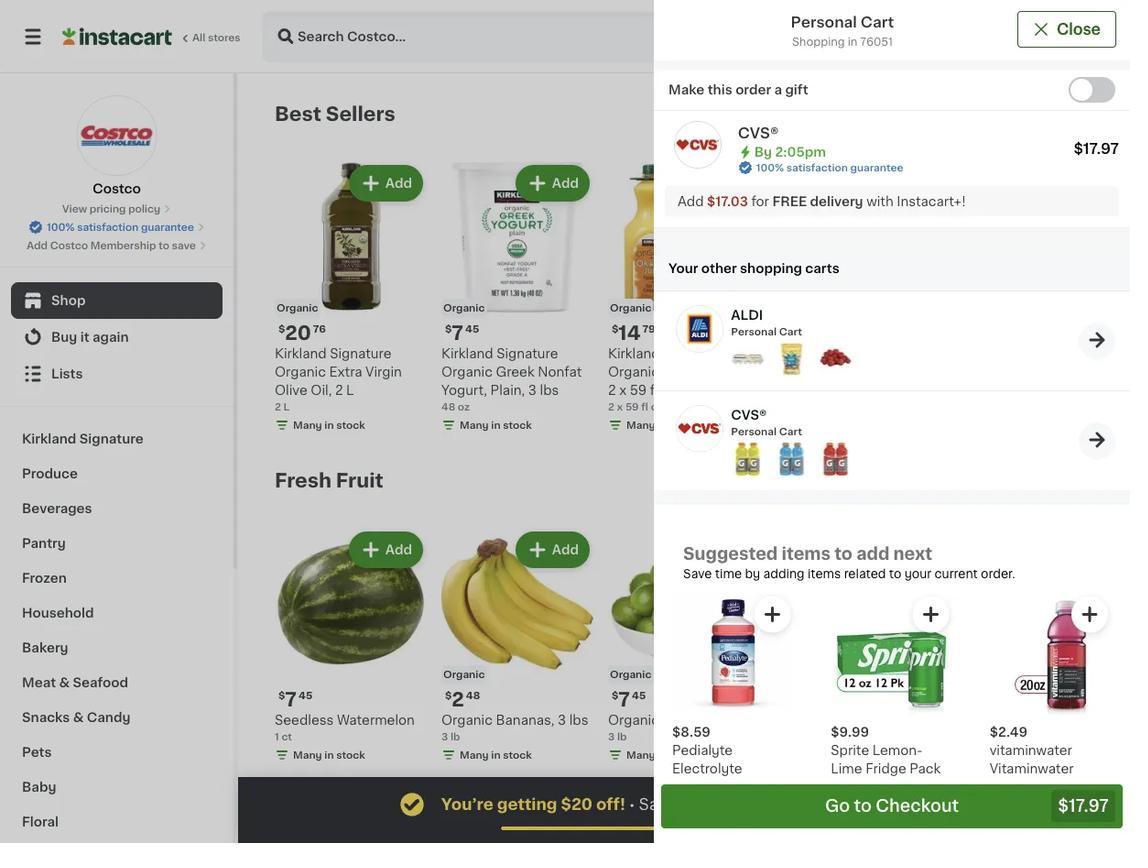 Task type: describe. For each thing, give the bounding box(es) containing it.
$13.67 element
[[942, 321, 1094, 345]]

add 1  sprite lemon-lime fridge pack soda image
[[921, 603, 943, 625]]

floral link
[[11, 805, 223, 839]]

virgin
[[366, 366, 402, 378]]

produce link
[[11, 456, 223, 491]]

1 vertical spatial 6
[[775, 384, 784, 397]]

limes,
[[663, 714, 705, 727]]

all stores link
[[62, 11, 242, 62]]

free
[[773, 194, 808, 207]]

lime
[[832, 762, 863, 775]]

fresh fruit
[[275, 471, 384, 490]]

add
[[857, 545, 890, 561]]

frozen link
[[11, 561, 223, 596]]

many in stock for seedless watermelon 1 ct
[[293, 750, 366, 760]]

golden
[[775, 714, 822, 727]]

item carousel region containing best sellers
[[275, 95, 1094, 447]]

add for kirkland signature organic orange juice, 2 x 59 fl oz 2 x 59 fl oz
[[719, 177, 746, 190]]

olive
[[275, 384, 308, 397]]

pets link
[[11, 735, 223, 770]]

add for kirkland signature organic extra virgin olive oil, 2 l 2 l
[[386, 177, 412, 190]]

view for view all (30+)
[[883, 107, 915, 120]]

view pricing policy link
[[62, 202, 171, 216]]

kirkland signature
[[22, 433, 144, 445]]

cart for cvs®
[[780, 426, 803, 436]]

kirkland up 'produce'
[[22, 433, 76, 445]]

raspberries package image
[[820, 342, 853, 375]]

1 vertical spatial $17.97
[[1059, 798, 1110, 814]]

in up lime
[[825, 750, 835, 760]]

1 horizontal spatial costco
[[93, 182, 141, 195]]

you're getting $20 off!
[[442, 797, 626, 812]]

48 inside kirkland signature organic greek nonfat yogurt, plain, 3 lbs 48 oz
[[442, 402, 456, 412]]

many down "golden" at the right of page
[[794, 750, 823, 760]]

in for kirkland signature organic greek nonfat yogurt, plain, 3 lbs 48 oz
[[492, 420, 501, 430]]

stock for kirkland signature organic extra virgin olive oil, 2 l 2 l
[[337, 420, 366, 430]]

0 vertical spatial 59
[[630, 384, 647, 397]]

watermelon inside seedless watermelon 1 ct
[[337, 714, 415, 727]]

variety
[[1049, 366, 1094, 378]]

oz inside kirkland signature organic greek nonfat yogurt, plain, 3 lbs 48 oz
[[458, 402, 470, 412]]

lb for 7
[[618, 732, 627, 742]]

kirkland signature organic extra virgin olive oil, 2 l 2 l
[[275, 347, 402, 412]]

group containing $2.49
[[990, 592, 1113, 811]]

instacart+!
[[898, 194, 967, 207]]

stock for kirkland signature organic greek nonfat yogurt, plain, 3 lbs 48 oz
[[503, 420, 532, 430]]

fruit
[[336, 471, 384, 490]]

add inside add costco membership to save link
[[27, 241, 48, 251]]

bakery
[[22, 642, 68, 654]]

strawberry
[[673, 799, 743, 811]]

view all (30+) button
[[876, 95, 992, 132]]

kirkland for pack,
[[942, 347, 994, 360]]

lemon-
[[873, 744, 923, 756]]

organic inside kirkland signature organic greek nonfat yogurt, plain, 3 lbs 48 oz
[[442, 366, 493, 378]]

fl inside kirkland signature sparkling water, variety pack, 12 fl oz, 35 ct
[[997, 384, 1005, 397]]

c
[[1036, 780, 1046, 793]]

membership
[[91, 241, 156, 251]]

guarantee inside button
[[141, 222, 194, 232]]

many in stock for kirkland signature organic extra virgin olive oil, 2 l 2 l
[[293, 420, 366, 430]]

add $17.03 for free delivery with instacart+!
[[678, 194, 967, 207]]

personal for aldi
[[732, 326, 777, 336]]

lbs inside kirkland signature organic greek nonfat yogurt, plain, 3 lbs 48 oz
[[540, 384, 559, 397]]

product group containing 2
[[442, 528, 594, 766]]

in for organic bananas, 3 lbs 3 lb
[[492, 750, 501, 760]]

$ 20 76
[[279, 323, 326, 342]]

$9.99 sprite lemon- lime fridge pack soda
[[832, 725, 941, 793]]

1 vertical spatial 59
[[626, 402, 639, 412]]

meat
[[22, 676, 56, 689]]

6 button
[[1034, 15, 1109, 59]]

your
[[905, 568, 932, 580]]

stock for $ 11 organic mini watermelon seedless, 2 ct
[[1004, 787, 1033, 797]]

$2.49
[[990, 725, 1028, 738]]

costco link
[[77, 95, 157, 198]]

2 inside $ 11 organic mini watermelon seedless, 2 ct
[[942, 751, 950, 763]]

3 inside 3 golden pineapple
[[786, 690, 798, 709]]

yogurt,
[[442, 384, 488, 397]]

100% inside button
[[47, 222, 75, 232]]

bakery link
[[11, 631, 223, 665]]

cvs® image
[[675, 122, 721, 167]]

meat & seafood
[[22, 676, 128, 689]]

many for organic limes, 3 lbs 3 lb
[[627, 750, 656, 760]]

best
[[275, 104, 322, 123]]

product group containing add
[[942, 161, 1094, 414]]

product group containing 14
[[609, 161, 761, 436]]

items in cart element for aldi
[[732, 342, 853, 375]]

11
[[952, 690, 969, 709]]

shopping
[[793, 36, 846, 47]]

in for $ 12 kirkland signature organic chicken stock, 6 x 946 ml 6 x 946 ml
[[825, 420, 835, 430]]

nonfat
[[538, 366, 582, 378]]

45 for seedless
[[299, 691, 313, 701]]

1 vertical spatial 946
[[793, 402, 814, 412]]

cart for aldi
[[780, 326, 803, 336]]

$9.99
[[832, 725, 870, 738]]

1 vertical spatial items
[[808, 568, 842, 580]]

$ for organic limes, 3 lbs
[[612, 691, 619, 701]]

organic inside $ 11 organic mini watermelon seedless, 2 ct
[[942, 714, 993, 727]]

stock for $ 12 kirkland signature organic chicken stock, 6 x 946 ml 6 x 946 ml
[[837, 420, 866, 430]]

$ inside "$ 12 kirkland signature organic chicken stock, 6 x 946 ml 6 x 946 ml"
[[779, 324, 786, 334]]

12 inside kirkland signature sparkling water, variety pack, 12 fl oz, 35 ct
[[980, 384, 993, 397]]

to left add at the bottom right of page
[[835, 545, 853, 561]]

policy
[[128, 204, 160, 214]]

personal cart shopping in 76051
[[791, 15, 895, 47]]

to left save
[[159, 241, 170, 251]]

group containing $8.59
[[673, 592, 795, 811]]

3 golden pineapple
[[775, 690, 890, 727]]

35
[[1030, 384, 1047, 397]]

$ 7 45 for organic limes, 3 lbs
[[612, 690, 646, 709]]

add 1  pedialyte electrolyte solution, strawberry image
[[762, 603, 784, 625]]

14
[[619, 323, 641, 342]]

item carousel region containing fresh fruit
[[275, 462, 1094, 814]]

your
[[669, 262, 699, 274]]

ct inside kirkland signature sparkling water, variety pack, 12 fl oz, 35 ct
[[1050, 384, 1063, 397]]

cart inside personal cart shopping in 76051
[[861, 15, 895, 29]]

watermelon inside $ 11 organic mini watermelon seedless, 2 ct
[[942, 732, 1020, 745]]

time
[[716, 568, 742, 580]]

personal for cvs®
[[732, 426, 777, 436]]

kirkland signature sparkling water, variety pack, 12 fl oz, 35 ct
[[942, 347, 1094, 397]]

sellers
[[326, 104, 396, 123]]

organic inside kirkland signature organic orange juice, 2 x 59 fl oz 2 x 59 fl oz
[[609, 366, 660, 378]]

close
[[1057, 22, 1102, 36]]

for
[[752, 194, 770, 207]]

bananas,
[[496, 714, 555, 727]]

a
[[775, 83, 783, 96]]

45 for organic
[[632, 691, 646, 701]]

product group containing 12
[[775, 161, 927, 436]]

savings
[[639, 797, 700, 812]]

signature for olive
[[330, 347, 392, 360]]

1 horizontal spatial l
[[346, 384, 354, 397]]

add for organic limes, 3 lbs 3 lb
[[719, 543, 746, 556]]

$ 11 organic mini watermelon seedless, 2 ct
[[942, 690, 1086, 763]]

100% satisfaction guarantee inside button
[[47, 222, 194, 232]]

stock for organic bananas, 3 lbs 3 lb
[[503, 750, 532, 760]]

treatment tracker modal dialog
[[238, 777, 1131, 843]]

to left 'your'
[[890, 568, 902, 580]]

water
[[1067, 799, 1105, 811]]

to down soda
[[855, 798, 872, 814]]

many for $ 12 kirkland signature organic chicken stock, 6 x 946 ml 6 x 946 ml
[[794, 420, 823, 430]]

baby link
[[11, 770, 223, 805]]

7 for kirkland signature organic greek nonfat yogurt, plain, 3 lbs
[[452, 323, 464, 342]]

satisfaction inside 100% satisfaction guarantee button
[[77, 222, 139, 232]]

pack,
[[942, 384, 977, 397]]

order.
[[982, 568, 1016, 580]]

1 vertical spatial ml
[[816, 402, 829, 412]]

3 right bananas,
[[558, 714, 567, 727]]

view pricing policy
[[62, 204, 160, 214]]

fridge
[[866, 762, 907, 775]]

0 vertical spatial 100%
[[757, 162, 785, 172]]

main content containing best sellers
[[238, 73, 1131, 843]]

$20
[[561, 797, 593, 812]]

add button for organic limes, 3 lbs 3 lb
[[684, 533, 755, 566]]

3 up off!
[[609, 732, 615, 742]]

1 horizontal spatial guarantee
[[851, 162, 904, 172]]

save
[[172, 241, 196, 251]]

current
[[935, 568, 979, 580]]

1 horizontal spatial fl
[[651, 384, 659, 397]]

signature up produce link
[[80, 433, 144, 445]]

3 down $ 2 48
[[442, 732, 448, 742]]

add button for 3 golden pineapple
[[851, 533, 922, 566]]

getting
[[497, 797, 558, 812]]

0 vertical spatial 100% satisfaction guarantee
[[757, 162, 904, 172]]

organic limes, 3 lbs 3 lb
[[609, 714, 739, 742]]

other
[[702, 262, 737, 274]]

add 1  vitaminwater vitaminwater power-c dragonfruit water image
[[1080, 603, 1102, 625]]

kirkland inside "$ 12 kirkland signature organic chicken stock, 6 x 946 ml 6 x 946 ml"
[[775, 347, 827, 360]]

kirkland signature link
[[11, 422, 223, 456]]

by 2:05pm link
[[738, 143, 1005, 160]]

add for seedless watermelon 1 ct
[[386, 543, 412, 556]]

cvs® for cvs®
[[738, 125, 779, 140]]

it
[[80, 331, 89, 344]]

many in stock for organic bananas, 3 lbs 3 lb
[[460, 750, 532, 760]]

$ 12 kirkland signature organic chicken stock, 6 x 946 ml 6 x 946 ml
[[775, 323, 926, 412]]

in for kirkland signature organic orange juice, 2 x 59 fl oz 2 x 59 fl oz
[[658, 420, 668, 430]]

1
[[275, 732, 279, 742]]

seedless
[[275, 714, 334, 727]]

add button for kirkland signature organic orange juice, 2 x 59 fl oz 2 x 59 fl oz
[[684, 167, 755, 200]]

many for seedless watermelon 1 ct
[[293, 750, 322, 760]]

pedialyte
[[673, 744, 733, 756]]

aldi personal cart
[[732, 308, 803, 336]]

signature for yogurt,
[[497, 347, 559, 360]]

more
[[900, 800, 928, 810]]

next
[[894, 545, 933, 561]]

2:05pm
[[776, 145, 827, 158]]

0 vertical spatial 946
[[798, 384, 823, 397]]



Task type: vqa. For each thing, say whether or not it's contained in the screenshot.
1st Oil from the right
no



Task type: locate. For each thing, give the bounding box(es) containing it.
many in stock down organic limes, 3 lbs 3 lb
[[627, 750, 699, 760]]

0 horizontal spatial 100% satisfaction guarantee
[[47, 222, 194, 232]]

to
[[159, 241, 170, 251], [835, 545, 853, 561], [890, 568, 902, 580], [855, 798, 872, 814]]

lb down $ 2 48
[[451, 732, 461, 742]]

lbs down 'nonfat'
[[540, 384, 559, 397]]

by
[[745, 568, 761, 580]]

1 vertical spatial &
[[73, 711, 84, 724]]

personal
[[791, 15, 858, 29], [732, 326, 777, 336], [732, 426, 777, 436]]

0 horizontal spatial 45
[[299, 691, 313, 701]]

$ 14 79
[[612, 323, 656, 342]]

many for kirkland signature organic greek nonfat yogurt, plain, 3 lbs 48 oz
[[460, 420, 489, 430]]

cart inside aldi personal cart
[[780, 326, 803, 336]]

ct
[[1050, 384, 1063, 397], [282, 732, 292, 742], [953, 751, 966, 763]]

3 inside kirkland signature organic greek nonfat yogurt, plain, 3 lbs 48 oz
[[529, 384, 537, 397]]

0 horizontal spatial view
[[62, 204, 87, 214]]

add button
[[351, 167, 422, 200], [518, 167, 588, 200], [684, 167, 755, 200], [851, 167, 922, 200], [1018, 167, 1089, 200], [351, 533, 422, 566], [518, 533, 588, 566], [684, 533, 755, 566], [851, 533, 922, 566]]

3 right plain,
[[529, 384, 537, 397]]

signature up "water,"
[[997, 347, 1059, 360]]

0 horizontal spatial guarantee
[[141, 222, 194, 232]]

$ inside $ 20 76
[[279, 324, 285, 334]]

signature up chicken
[[830, 347, 892, 360]]

gatorade lemon-lime flavored thirst quencher image
[[732, 442, 765, 475]]

$17.03
[[708, 194, 749, 207]]

electrolyte
[[673, 762, 743, 775]]

45 for kirkland
[[466, 324, 480, 334]]

goldhen grade a large eggs image
[[732, 342, 765, 375]]

1 vertical spatial satisfaction
[[77, 222, 139, 232]]

power-
[[990, 780, 1036, 793]]

48
[[442, 402, 456, 412], [466, 691, 481, 701]]

0 vertical spatial l
[[346, 384, 354, 397]]

2 horizontal spatial 7
[[619, 690, 631, 709]]

$ for kirkland signature organic greek nonfat yogurt, plain, 3 lbs
[[445, 324, 452, 334]]

items in cart element for cvs®
[[732, 442, 853, 475]]

ct right 1
[[282, 732, 292, 742]]

carts
[[806, 262, 840, 274]]

kirkland signature organic orange juice, 2 x 59 fl oz 2 x 59 fl oz
[[609, 347, 753, 412]]

0 horizontal spatial lbs
[[540, 384, 559, 397]]

kirkland up sparkling at the right of page
[[942, 347, 994, 360]]

kirkland for olive
[[275, 347, 327, 360]]

2 horizontal spatial lbs
[[720, 714, 739, 727]]

l down the extra
[[346, 384, 354, 397]]

signature inside "$ 12 kirkland signature organic chicken stock, 6 x 946 ml 6 x 946 ml"
[[830, 347, 892, 360]]

12 inside "$ 12 kirkland signature organic chicken stock, 6 x 946 ml 6 x 946 ml"
[[786, 323, 807, 342]]

in down kirkland signature organic orange juice, 2 x 59 fl oz 2 x 59 fl oz at the top of page
[[658, 420, 668, 430]]

1 vertical spatial 48
[[466, 691, 481, 701]]

signature for pack,
[[997, 347, 1059, 360]]

in left "76051"
[[848, 36, 858, 47]]

0 vertical spatial item carousel region
[[275, 95, 1094, 447]]

stock for organic limes, 3 lbs 3 lb
[[670, 750, 699, 760]]

kirkland up yogurt,
[[442, 347, 494, 360]]

signature inside kirkland signature sparkling water, variety pack, 12 fl oz, 35 ct
[[997, 347, 1059, 360]]

1 horizontal spatial satisfaction
[[787, 162, 849, 172]]

satisfaction down pricing
[[77, 222, 139, 232]]

0 vertical spatial cvs®
[[738, 125, 779, 140]]

48 down yogurt,
[[442, 402, 456, 412]]

more button
[[878, 790, 950, 819]]

12 left 'raspberries package' image
[[786, 323, 807, 342]]

$ 7 45 up yogurt,
[[445, 323, 480, 342]]

1 horizontal spatial ct
[[953, 751, 966, 763]]

kirkland inside kirkland signature organic greek nonfat yogurt, plain, 3 lbs 48 oz
[[442, 347, 494, 360]]

1 horizontal spatial 100%
[[757, 162, 785, 172]]

in down organic limes, 3 lbs 3 lb
[[658, 750, 668, 760]]

2 vertical spatial ct
[[953, 751, 966, 763]]

view for view pricing policy
[[62, 204, 87, 214]]

southern grove chopped walnuts image
[[776, 342, 809, 375]]

in up dragonfruit
[[992, 787, 1001, 797]]

100% down the view pricing policy
[[47, 222, 75, 232]]

by
[[755, 145, 773, 158]]

shop
[[51, 294, 86, 307]]

1 vertical spatial 12
[[980, 384, 993, 397]]

1 horizontal spatial 48
[[466, 691, 481, 701]]

many in stock
[[293, 420, 366, 430], [460, 420, 532, 430], [627, 420, 699, 430], [794, 420, 866, 430], [293, 750, 366, 760], [460, 750, 532, 760], [627, 750, 699, 760], [794, 750, 866, 760], [960, 787, 1033, 797]]

0 vertical spatial $17.97
[[1074, 141, 1120, 155]]

costco up view pricing policy link
[[93, 182, 141, 195]]

items
[[782, 545, 831, 561], [808, 568, 842, 580]]

cart inside cvs® personal cart
[[780, 426, 803, 436]]

household
[[22, 607, 94, 620]]

stock down $8.59
[[670, 750, 699, 760]]

pets
[[22, 746, 52, 759]]

x
[[620, 384, 627, 397], [787, 384, 794, 397], [617, 402, 623, 412], [785, 402, 791, 412]]

1 vertical spatial ct
[[282, 732, 292, 742]]

guarantee down by 2:05pm link
[[851, 162, 904, 172]]

1 horizontal spatial 12
[[980, 384, 993, 397]]

stock down plain,
[[503, 420, 532, 430]]

0 horizontal spatial &
[[59, 676, 70, 689]]

lbs for 7
[[720, 714, 739, 727]]

1 horizontal spatial 45
[[466, 324, 480, 334]]

signature up the greek
[[497, 347, 559, 360]]

satisfaction inside 100% satisfaction guarantee link
[[787, 162, 849, 172]]

2 horizontal spatial 45
[[632, 691, 646, 701]]

stock up lime
[[837, 750, 866, 760]]

$ inside $ 11 organic mini watermelon seedless, 2 ct
[[946, 691, 952, 701]]

applied
[[704, 797, 762, 812]]

organic inside organic bananas, 3 lbs 3 lb
[[442, 714, 493, 727]]

0 vertical spatial items in cart element
[[732, 342, 853, 375]]

stock up the gatorade fruit punch flavored thirst quencher icon
[[837, 420, 866, 430]]

kirkland inside kirkland signature sparkling water, variety pack, 12 fl oz, 35 ct
[[942, 347, 994, 360]]

personal up "shopping"
[[791, 15, 858, 29]]

kirkland inside kirkland signature organic orange juice, 2 x 59 fl oz 2 x 59 fl oz
[[609, 347, 660, 360]]

1 horizontal spatial 7
[[452, 323, 464, 342]]

0 vertical spatial 12
[[786, 323, 807, 342]]

in down seedless watermelon 1 ct
[[325, 750, 334, 760]]

items in cart element
[[732, 342, 853, 375], [732, 442, 853, 475]]

1 vertical spatial costco
[[50, 241, 88, 251]]

add button for kirkland signature organic greek nonfat yogurt, plain, 3 lbs 48 oz
[[518, 167, 588, 200]]

1 vertical spatial view
[[62, 204, 87, 214]]

kirkland for yogurt,
[[442, 347, 494, 360]]

many in stock down kirkland signature organic orange juice, 2 x 59 fl oz 2 x 59 fl oz at the top of page
[[627, 420, 699, 430]]

gift
[[786, 83, 809, 96]]

0 horizontal spatial 12
[[786, 323, 807, 342]]

items in cart element down cvs® personal cart
[[732, 442, 853, 475]]

0 horizontal spatial satisfaction
[[77, 222, 139, 232]]

view left all
[[883, 107, 915, 120]]

many in stock for $ 11 organic mini watermelon seedless, 2 ct
[[960, 787, 1033, 797]]

45 up yogurt,
[[466, 324, 480, 334]]

0 horizontal spatial 7
[[285, 690, 297, 709]]

0 horizontal spatial ct
[[282, 732, 292, 742]]

3 up "golden" at the right of page
[[786, 690, 798, 709]]

fl
[[651, 384, 659, 397], [997, 384, 1005, 397], [642, 402, 649, 412]]

3 group from the left
[[990, 592, 1113, 811]]

seedless watermelon 1 ct
[[275, 714, 415, 742]]

oz,
[[1008, 384, 1027, 397]]

$ 7 45 for seedless watermelon
[[279, 690, 313, 709]]

signature up orange on the right top of page
[[664, 347, 725, 360]]

many in stock for organic limes, 3 lbs 3 lb
[[627, 750, 699, 760]]

2 vertical spatial 6
[[775, 402, 782, 412]]

1 horizontal spatial watermelon
[[942, 732, 1020, 745]]

7 up seedless
[[285, 690, 297, 709]]

None search field
[[262, 11, 1017, 62]]

personal inside cvs® personal cart
[[732, 426, 777, 436]]

add for organic bananas, 3 lbs 3 lb
[[552, 543, 579, 556]]

many in stock for $ 12 kirkland signature organic chicken stock, 6 x 946 ml 6 x 946 ml
[[794, 420, 866, 430]]

& for meat
[[59, 676, 70, 689]]

signature inside kirkland signature organic extra virgin olive oil, 2 l 2 l
[[330, 347, 392, 360]]

0 vertical spatial costco
[[93, 182, 141, 195]]

2 horizontal spatial ct
[[1050, 384, 1063, 397]]

signature inside kirkland signature organic orange juice, 2 x 59 fl oz 2 x 59 fl oz
[[664, 347, 725, 360]]

group
[[673, 592, 795, 811], [832, 592, 954, 810], [990, 592, 1113, 811]]

many in stock for kirkland signature organic orange juice, 2 x 59 fl oz 2 x 59 fl oz
[[627, 420, 699, 430]]

2 lb from the left
[[618, 732, 627, 742]]

view inside popup button
[[883, 107, 915, 120]]

organic inside "$ 12 kirkland signature organic chicken stock, 6 x 946 ml 6 x 946 ml"
[[775, 366, 827, 378]]

water,
[[1005, 366, 1045, 378]]

48 up organic bananas, 3 lbs 3 lb at the bottom
[[466, 691, 481, 701]]

stock,
[[886, 366, 926, 378]]

many for kirkland signature organic extra virgin olive oil, 2 l 2 l
[[293, 420, 322, 430]]

1 horizontal spatial $ 7 45
[[445, 323, 480, 342]]

12
[[786, 323, 807, 342], [980, 384, 993, 397]]

$ for organic bananas, 3 lbs
[[445, 691, 452, 701]]

add costco membership to save
[[27, 241, 196, 251]]

1 item carousel region from the top
[[275, 95, 1094, 447]]

gatorade cool blue flavored thirst quencher image
[[776, 442, 809, 475]]

watermelon down mini
[[942, 732, 1020, 745]]

watermelon right seedless
[[337, 714, 415, 727]]

organic inside kirkland signature organic extra virgin olive oil, 2 l 2 l
[[275, 366, 326, 378]]

stock down kirkland signature organic extra virgin olive oil, 2 l 2 l at top
[[337, 420, 366, 430]]

$ 7 45
[[445, 323, 480, 342], [279, 690, 313, 709], [612, 690, 646, 709]]

many down yogurt,
[[460, 420, 489, 430]]

100% satisfaction guarantee link
[[757, 160, 904, 175]]

0 horizontal spatial group
[[673, 592, 795, 811]]

100% satisfaction guarantee button
[[29, 216, 205, 235]]

0 horizontal spatial $ 7 45
[[279, 690, 313, 709]]

organic inside organic limes, 3 lbs 3 lb
[[609, 714, 660, 727]]

lists link
[[11, 356, 223, 392]]

many in stock down plain,
[[460, 420, 532, 430]]

$ for kirkland signature organic orange juice, 2 x 59 fl oz
[[612, 324, 619, 334]]

with
[[867, 194, 894, 207]]

cvs® up by at the right top of the page
[[738, 125, 779, 140]]

add for 3 golden pineapple
[[886, 543, 913, 556]]

0 vertical spatial guarantee
[[851, 162, 904, 172]]

1 horizontal spatial 100% satisfaction guarantee
[[757, 162, 904, 172]]

many down oil,
[[293, 420, 322, 430]]

0 horizontal spatial watermelon
[[337, 714, 415, 727]]

1 lb from the left
[[451, 732, 461, 742]]

2 horizontal spatial $ 7 45
[[612, 690, 646, 709]]

$ inside $ 2 48
[[445, 691, 452, 701]]

floral
[[22, 816, 59, 828]]

0 vertical spatial &
[[59, 676, 70, 689]]

45 up seedless
[[299, 691, 313, 701]]

personal inside personal cart shopping in 76051
[[791, 15, 858, 29]]

items right adding
[[808, 568, 842, 580]]

1 vertical spatial items in cart element
[[732, 442, 853, 475]]

many in stock down seedless watermelon 1 ct
[[293, 750, 366, 760]]

signature inside kirkland signature organic greek nonfat yogurt, plain, 3 lbs 48 oz
[[497, 347, 559, 360]]

7 for organic limes, 3 lbs
[[619, 690, 631, 709]]

many down organic bananas, 3 lbs 3 lb at the bottom
[[460, 750, 489, 760]]

lbs inside organic limes, 3 lbs 3 lb
[[720, 714, 739, 727]]

signature for 2
[[664, 347, 725, 360]]

in up the gatorade fruit punch flavored thirst quencher icon
[[825, 420, 835, 430]]

add button for kirkland signature organic extra virgin olive oil, 2 l 2 l
[[351, 167, 422, 200]]

$ for kirkland signature organic extra virgin olive oil, 2 l
[[279, 324, 285, 334]]

make this order a gift
[[669, 83, 809, 96]]

view left pricing
[[62, 204, 87, 214]]

cvs® personal cart
[[732, 408, 803, 436]]

100% satisfaction guarantee up membership
[[47, 222, 194, 232]]

lb for 2
[[451, 732, 461, 742]]

many in stock for kirkland signature organic greek nonfat yogurt, plain, 3 lbs 48 oz
[[460, 420, 532, 430]]

household link
[[11, 596, 223, 631]]

kirkland inside kirkland signature organic extra virgin olive oil, 2 l 2 l
[[275, 347, 327, 360]]

& for snacks
[[73, 711, 84, 724]]

pineapple
[[826, 714, 890, 727]]

items up adding
[[782, 545, 831, 561]]

kirkland down $ 14 79
[[609, 347, 660, 360]]

lb inside organic limes, 3 lbs 3 lb
[[618, 732, 627, 742]]

add button for $ 12 kirkland signature organic chicken stock, 6 x 946 ml 6 x 946 ml
[[851, 167, 922, 200]]

$ 2 48
[[445, 690, 481, 709]]

2 vertical spatial cart
[[780, 426, 803, 436]]

many in stock down organic bananas, 3 lbs 3 lb at the bottom
[[460, 750, 532, 760]]

many down kirkland signature organic orange juice, 2 x 59 fl oz 2 x 59 fl oz at the top of page
[[627, 420, 656, 430]]

beverages link
[[11, 491, 223, 526]]

1 vertical spatial watermelon
[[942, 732, 1020, 745]]

stock for kirkland signature organic orange juice, 2 x 59 fl oz 2 x 59 fl oz
[[670, 420, 699, 430]]

many in stock down oil,
[[293, 420, 366, 430]]

pack
[[910, 762, 941, 775]]

in for seedless watermelon 1 ct
[[325, 750, 334, 760]]

1 horizontal spatial lbs
[[570, 714, 589, 727]]

suggested items to add next save time by adding items related to your current order.
[[684, 545, 1016, 580]]

add button for seedless watermelon 1 ct
[[351, 533, 422, 566]]

2 group from the left
[[832, 592, 954, 810]]

0 vertical spatial cart
[[861, 15, 895, 29]]

0 vertical spatial 48
[[442, 402, 456, 412]]

1 horizontal spatial group
[[832, 592, 954, 810]]

0 vertical spatial watermelon
[[337, 714, 415, 727]]

baby
[[22, 781, 56, 794]]

save
[[684, 568, 713, 580]]

many for kirkland signature organic orange juice, 2 x 59 fl oz 2 x 59 fl oz
[[627, 420, 656, 430]]

0 horizontal spatial 48
[[442, 402, 456, 412]]

0 vertical spatial items
[[782, 545, 831, 561]]

dragonfruit
[[990, 799, 1064, 811]]

personal down aldi
[[732, 326, 777, 336]]

all
[[918, 107, 933, 120]]

item carousel region
[[275, 95, 1094, 447], [275, 462, 1094, 814]]

lbs inside organic bananas, 3 lbs 3 lb
[[570, 714, 589, 727]]

group containing $9.99
[[832, 592, 954, 810]]

76051
[[861, 36, 894, 47]]

0 vertical spatial ml
[[827, 384, 842, 397]]

2 vertical spatial personal
[[732, 426, 777, 436]]

100% satisfaction guarantee
[[757, 162, 904, 172], [47, 222, 194, 232]]

shopping
[[741, 262, 803, 274]]

l down olive
[[284, 402, 290, 412]]

2 item carousel region from the top
[[275, 462, 1094, 814]]

costco down 100% satisfaction guarantee button
[[50, 241, 88, 251]]

cart up "76051"
[[861, 15, 895, 29]]

1 vertical spatial cart
[[780, 326, 803, 336]]

0 vertical spatial personal
[[791, 15, 858, 29]]

frozen
[[22, 572, 67, 585]]

1 vertical spatial item carousel region
[[275, 462, 1094, 814]]

& right meat
[[59, 676, 70, 689]]

ct inside seedless watermelon 1 ct
[[282, 732, 292, 742]]

all stores
[[192, 33, 241, 43]]

signature up the extra
[[330, 347, 392, 360]]

2 horizontal spatial fl
[[997, 384, 1005, 397]]

0 horizontal spatial lb
[[451, 732, 461, 742]]

cvs® inside cvs® personal cart
[[732, 408, 767, 421]]

1 vertical spatial 100% satisfaction guarantee
[[47, 222, 194, 232]]

vitaminwater
[[990, 762, 1075, 775]]

main content
[[238, 73, 1131, 843]]

kirkland down $ 20 76
[[275, 347, 327, 360]]

$ inside $ 14 79
[[612, 324, 619, 334]]

ct inside $ 11 organic mini watermelon seedless, 2 ct
[[953, 751, 966, 763]]

0 vertical spatial 6
[[1080, 30, 1089, 43]]

7 up organic limes, 3 lbs 3 lb
[[619, 690, 631, 709]]

lb inside organic bananas, 3 lbs 3 lb
[[451, 732, 461, 742]]

1 items in cart element from the top
[[732, 342, 853, 375]]

juice,
[[714, 366, 753, 378]]

many in stock up the gatorade fruit punch flavored thirst quencher icon
[[794, 420, 866, 430]]

personal up gatorade lemon-lime flavored thirst quencher image
[[732, 426, 777, 436]]

instacart logo image
[[62, 26, 172, 48]]

lbs for 2
[[570, 714, 589, 727]]

personal inside aldi personal cart
[[732, 326, 777, 336]]

many in stock up dragonfruit
[[960, 787, 1033, 797]]

1 vertical spatial guarantee
[[141, 222, 194, 232]]

0 vertical spatial satisfaction
[[787, 162, 849, 172]]

you're
[[442, 797, 494, 812]]

add for kirkland signature organic greek nonfat yogurt, plain, 3 lbs 48 oz
[[552, 177, 579, 190]]

delivery
[[811, 194, 864, 207]]

in down plain,
[[492, 420, 501, 430]]

make
[[669, 83, 705, 96]]

in for kirkland signature organic extra virgin olive oil, 2 l 2 l
[[325, 420, 334, 430]]

1 horizontal spatial &
[[73, 711, 84, 724]]

stock down organic bananas, 3 lbs 3 lb at the bottom
[[503, 750, 532, 760]]

1 vertical spatial l
[[284, 402, 290, 412]]

48 inside $ 2 48
[[466, 691, 481, 701]]

1 vertical spatial cvs®
[[732, 408, 767, 421]]

many down seedless
[[293, 750, 322, 760]]

many in stock up lime
[[794, 750, 866, 760]]

product group containing 20
[[275, 161, 427, 436]]

add for $ 12 kirkland signature organic chicken stock, 6 x 946 ml 6 x 946 ml
[[886, 177, 913, 190]]

stock up dragonfruit
[[1004, 787, 1033, 797]]

ct right pack
[[953, 751, 966, 763]]

go to checkout
[[826, 798, 960, 814]]

watermelon
[[337, 714, 415, 727], [942, 732, 1020, 745]]

many for organic bananas, 3 lbs 3 lb
[[460, 750, 489, 760]]

7 up yogurt,
[[452, 323, 464, 342]]

2 horizontal spatial group
[[990, 592, 1113, 811]]

ct right 35
[[1050, 384, 1063, 397]]

in for $ 11 organic mini watermelon seedless, 2 ct
[[992, 787, 1001, 797]]

2
[[335, 384, 343, 397], [609, 384, 616, 397], [275, 402, 281, 412], [609, 402, 615, 412], [452, 690, 465, 709], [942, 751, 950, 763]]

3 right limes,
[[708, 714, 717, 727]]

costco logo image
[[77, 95, 157, 176]]

organic
[[277, 303, 318, 313], [444, 303, 485, 313], [610, 303, 652, 313], [275, 366, 326, 378], [442, 366, 493, 378], [609, 366, 660, 378], [775, 366, 827, 378], [444, 669, 485, 680], [610, 669, 652, 680], [944, 669, 986, 680], [442, 714, 493, 727], [609, 714, 660, 727], [942, 714, 993, 727]]

2 items in cart element from the top
[[732, 442, 853, 475]]

1 vertical spatial personal
[[732, 326, 777, 336]]

beverages
[[22, 502, 92, 515]]

1 vertical spatial 100%
[[47, 222, 75, 232]]

6
[[1080, 30, 1089, 43], [775, 384, 784, 397], [775, 402, 782, 412]]

$8.59
[[673, 725, 711, 738]]

20
[[285, 323, 311, 342]]

$ 7 45 for kirkland signature organic greek nonfat yogurt, plain, 3 lbs
[[445, 323, 480, 342]]

ml down chicken
[[827, 384, 842, 397]]

fresh
[[275, 471, 332, 490]]

1 horizontal spatial lb
[[618, 732, 627, 742]]

$ 7 45 up organic limes, 3 lbs 3 lb
[[612, 690, 646, 709]]

many
[[293, 420, 322, 430], [460, 420, 489, 430], [627, 420, 656, 430], [794, 420, 823, 430], [293, 750, 322, 760], [460, 750, 489, 760], [627, 750, 656, 760], [794, 750, 823, 760], [960, 787, 989, 797]]

pantry
[[22, 537, 66, 550]]

add button for organic bananas, 3 lbs 3 lb
[[518, 533, 588, 566]]

many left power-
[[960, 787, 989, 797]]

6 inside button
[[1080, 30, 1089, 43]]

product group containing 3
[[775, 528, 927, 766]]

45 up organic limes, 3 lbs 3 lb
[[632, 691, 646, 701]]

in down oil,
[[325, 420, 334, 430]]

$ 7 45 up seedless
[[279, 690, 313, 709]]

pantry link
[[11, 526, 223, 561]]

0 horizontal spatial l
[[284, 402, 290, 412]]

at
[[766, 797, 782, 812]]

kirkland for 2
[[609, 347, 660, 360]]

product group
[[275, 161, 427, 436], [442, 161, 594, 436], [609, 161, 761, 436], [775, 161, 927, 436], [942, 161, 1094, 414], [275, 528, 427, 766], [442, 528, 594, 766], [609, 528, 761, 766], [775, 528, 927, 766]]

candy
[[87, 711, 131, 724]]

0 horizontal spatial fl
[[642, 402, 649, 412]]

kirkland signature sparkling water, variety pack, 12 fl oz, 35 ct button
[[942, 161, 1094, 414]]

many for $ 11 organic mini watermelon seedless, 2 ct
[[960, 787, 989, 797]]

stock down seedless watermelon 1 ct
[[337, 750, 366, 760]]

checkout
[[876, 798, 960, 814]]

in inside personal cart shopping in 76051
[[848, 36, 858, 47]]

items in cart element down aldi personal cart
[[732, 342, 853, 375]]

0 horizontal spatial costco
[[50, 241, 88, 251]]

stock down kirkland signature organic orange juice, 2 x 59 fl oz 2 x 59 fl oz at the top of page
[[670, 420, 699, 430]]

guarantee up save
[[141, 222, 194, 232]]

this
[[708, 83, 733, 96]]

12 down sparkling at the right of page
[[980, 384, 993, 397]]

1 group from the left
[[673, 592, 795, 811]]

many down organic limes, 3 lbs 3 lb
[[627, 750, 656, 760]]

view all (30+)
[[883, 107, 971, 120]]

0 vertical spatial ct
[[1050, 384, 1063, 397]]

$ for seedless watermelon
[[279, 691, 285, 701]]

gatorade fruit punch flavored thirst quencher image
[[820, 442, 853, 475]]

kirkland down aldi personal cart
[[775, 347, 827, 360]]

0 horizontal spatial 100%
[[47, 222, 75, 232]]

0 vertical spatial view
[[883, 107, 915, 120]]

in for organic limes, 3 lbs 3 lb
[[658, 750, 668, 760]]

& left candy
[[73, 711, 84, 724]]

cvs® for cvs® personal cart
[[732, 408, 767, 421]]

cvs® heading
[[738, 121, 1005, 143]]

7 for seedless watermelon
[[285, 690, 297, 709]]

cvs® inside heading
[[738, 125, 779, 140]]

lbs right bananas,
[[570, 714, 589, 727]]

order
[[736, 83, 772, 96]]

shop link
[[11, 282, 223, 319]]

1 horizontal spatial view
[[883, 107, 915, 120]]

45
[[466, 324, 480, 334], [299, 691, 313, 701], [632, 691, 646, 701]]

stock for seedless watermelon 1 ct
[[337, 750, 366, 760]]

lbs right $8.59
[[720, 714, 739, 727]]



